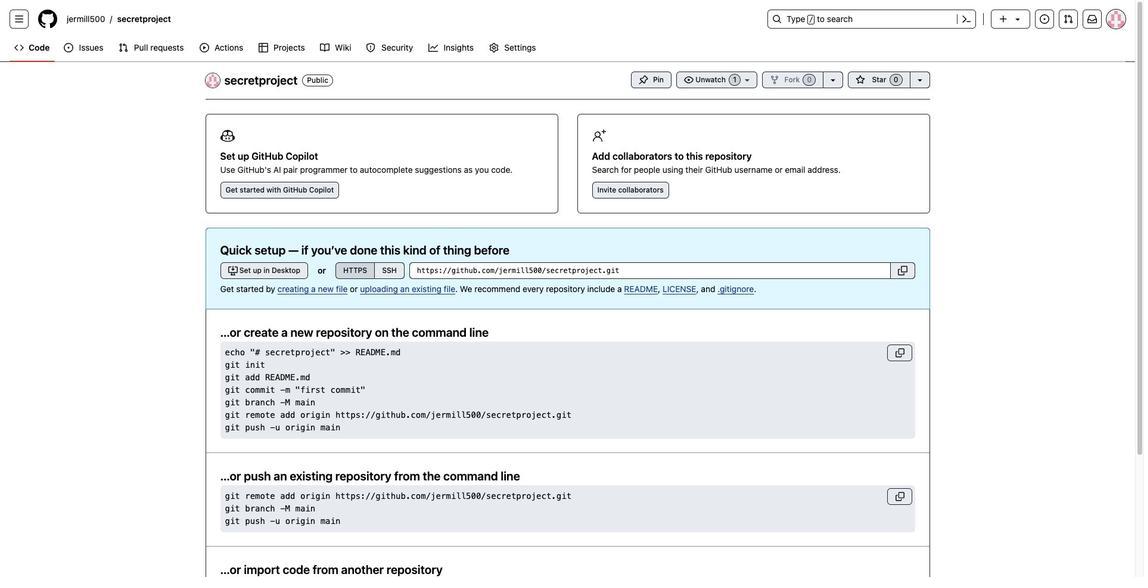 Task type: locate. For each thing, give the bounding box(es) containing it.
issue opened image right "triangle down" icon
[[1040, 14, 1050, 24]]

1 vertical spatial issue opened image
[[64, 43, 74, 52]]

1 horizontal spatial git pull request image
[[1064, 14, 1074, 24]]

owner avatar image
[[205, 73, 220, 88]]

Clone URL text field
[[410, 262, 891, 279]]

gear image
[[489, 43, 499, 52]]

play image
[[200, 43, 209, 52]]

0 horizontal spatial git pull request image
[[118, 43, 128, 52]]

book image
[[320, 43, 330, 52]]

star image
[[856, 75, 866, 85]]

copilot image
[[220, 129, 235, 143]]

list
[[62, 10, 761, 29]]

git pull request image
[[1064, 14, 1074, 24], [118, 43, 128, 52]]

2 vertical spatial copy to clipboard image
[[895, 492, 905, 501]]

shield image
[[366, 43, 376, 52]]

1 vertical spatial copy to clipboard image
[[895, 348, 905, 357]]

1 vertical spatial git pull request image
[[118, 43, 128, 52]]

triangle down image
[[1014, 14, 1023, 24]]

add this repository to a list image
[[916, 75, 925, 85]]

copy to clipboard image
[[898, 266, 908, 275], [895, 348, 905, 357], [895, 492, 905, 501]]

person add image
[[592, 129, 607, 143]]

0 horizontal spatial issue opened image
[[64, 43, 74, 52]]

0 vertical spatial issue opened image
[[1040, 14, 1050, 24]]

desktop download image
[[228, 266, 238, 275]]

0 vertical spatial git pull request image
[[1064, 14, 1074, 24]]

0 vertical spatial copy to clipboard image
[[898, 266, 908, 275]]

issue opened image
[[1040, 14, 1050, 24], [64, 43, 74, 52]]

git pull request image for right the issue opened 'image'
[[1064, 14, 1074, 24]]

issue opened image right code icon
[[64, 43, 74, 52]]

code image
[[14, 43, 24, 52]]



Task type: vqa. For each thing, say whether or not it's contained in the screenshot.
MORTAR BOARD icon
no



Task type: describe. For each thing, give the bounding box(es) containing it.
0 users starred this repository element
[[890, 74, 903, 86]]

notifications image
[[1088, 14, 1098, 24]]

command palette image
[[962, 14, 972, 24]]

repo forked image
[[771, 75, 780, 85]]

homepage image
[[38, 10, 57, 29]]

pin this repository to your profile image
[[639, 75, 649, 85]]

see your forks of this repository image
[[829, 75, 838, 85]]

plus image
[[999, 14, 1009, 24]]

1 horizontal spatial issue opened image
[[1040, 14, 1050, 24]]

table image
[[259, 43, 268, 52]]

eye image
[[685, 75, 694, 85]]

git pull request image for bottommost the issue opened 'image'
[[118, 43, 128, 52]]

graph image
[[429, 43, 438, 52]]



